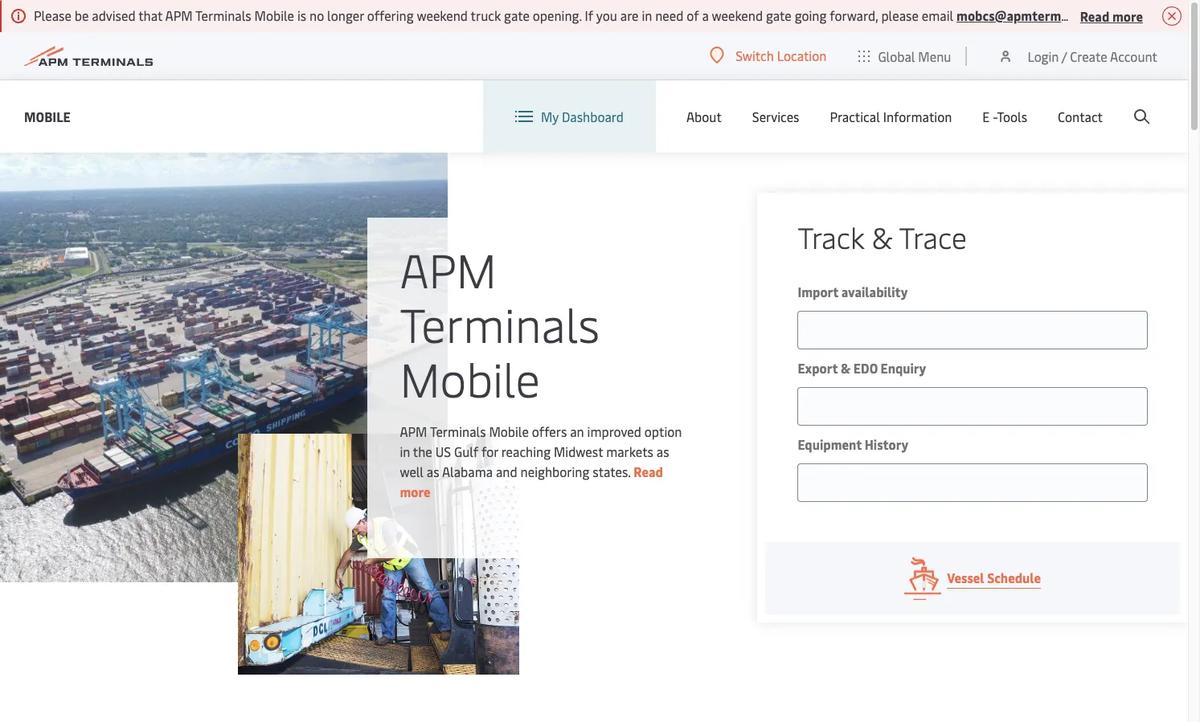 Task type: locate. For each thing, give the bounding box(es) containing it.
account
[[1111, 47, 1158, 65]]

as right well
[[427, 463, 440, 481]]

1 vertical spatial read
[[634, 463, 663, 481]]

0 horizontal spatial &
[[841, 359, 851, 377]]

offers
[[532, 423, 567, 440]]

weekend
[[417, 6, 468, 24], [712, 6, 763, 24]]

offering
[[367, 6, 414, 24]]

terminals
[[195, 6, 251, 24], [400, 292, 600, 355], [430, 423, 486, 440]]

history
[[865, 436, 909, 454]]

import availability
[[798, 283, 908, 301]]

a right of
[[702, 6, 709, 24]]

1 horizontal spatial more
[[1113, 7, 1144, 25]]

practical information button
[[830, 80, 952, 153]]

gate right truck
[[504, 6, 530, 24]]

1 horizontal spatial read more
[[1081, 7, 1144, 25]]

truck
[[471, 6, 501, 24]]

0 horizontal spatial a
[[702, 6, 709, 24]]

0 horizontal spatial in
[[400, 443, 410, 460]]

as
[[657, 443, 670, 460], [427, 463, 440, 481]]

apm inside apm terminals mobile
[[400, 237, 497, 300]]

0 vertical spatial apm
[[165, 6, 193, 24]]

practical
[[830, 108, 880, 125]]

read left to
[[1081, 7, 1110, 25]]

apm
[[165, 6, 193, 24], [400, 237, 497, 300], [400, 423, 427, 440]]

as down 'option'
[[657, 443, 670, 460]]

weekend left truck
[[417, 6, 468, 24]]

apm terminals mobile offers an improved option in the us gulf for reaching midwest markets as well as alabama and neighboring states.
[[400, 423, 682, 481]]

of
[[687, 6, 699, 24]]

quo
[[1186, 6, 1201, 24]]

a
[[702, 6, 709, 24], [1176, 6, 1183, 24]]

availability
[[842, 283, 908, 301]]

close alert image
[[1163, 6, 1182, 26]]

1 vertical spatial apm
[[400, 237, 497, 300]]

gate left going
[[766, 6, 792, 24]]

0 horizontal spatial gate
[[504, 6, 530, 24]]

& left edo
[[841, 359, 851, 377]]

opening.
[[533, 6, 582, 24]]

in
[[642, 6, 652, 24], [400, 443, 410, 460]]

tools
[[998, 108, 1028, 125]]

edo
[[854, 359, 878, 377]]

an
[[570, 423, 584, 440]]

1 vertical spatial more
[[400, 483, 431, 501]]

0 horizontal spatial as
[[427, 463, 440, 481]]

1 vertical spatial terminals
[[400, 292, 600, 355]]

read
[[1081, 7, 1110, 25], [634, 463, 663, 481]]

vessel schedule link
[[766, 543, 1181, 615]]

and
[[496, 463, 518, 481]]

1 vertical spatial read more
[[400, 463, 663, 501]]

global menu
[[878, 47, 952, 65]]

schedule
[[988, 569, 1042, 587]]

0 vertical spatial read more
[[1081, 7, 1144, 25]]

1 horizontal spatial as
[[657, 443, 670, 460]]

login
[[1028, 47, 1059, 65]]

in left the the
[[400, 443, 410, 460]]

more up account
[[1113, 7, 1144, 25]]

& for trace
[[872, 217, 893, 257]]

track & trace
[[798, 217, 967, 257]]

switch location
[[736, 47, 827, 64]]

more inside read more
[[400, 483, 431, 501]]

terminals for apm terminals mobile
[[400, 292, 600, 355]]

terminals inside 'apm terminals mobile offers an improved option in the us gulf for reaching midwest markets as well as alabama and neighboring states.'
[[430, 423, 486, 440]]

2 a from the left
[[1176, 6, 1183, 24]]

my
[[541, 108, 559, 125]]

1 horizontal spatial in
[[642, 6, 652, 24]]

0 vertical spatial in
[[642, 6, 652, 24]]

2 weekend from the left
[[712, 6, 763, 24]]

vessel schedule
[[948, 569, 1042, 587]]

more for read more button
[[1113, 7, 1144, 25]]

1 horizontal spatial gate
[[766, 6, 792, 24]]

read down markets
[[634, 463, 663, 481]]

global
[[878, 47, 916, 65]]

0 horizontal spatial more
[[400, 483, 431, 501]]

1 horizontal spatial read
[[1081, 7, 1110, 25]]

1 gate from the left
[[504, 6, 530, 24]]

1 horizontal spatial a
[[1176, 6, 1183, 24]]

read inside read more
[[634, 463, 663, 481]]

mobile link
[[24, 107, 71, 127]]

0 vertical spatial terminals
[[195, 6, 251, 24]]

& left trace on the right
[[872, 217, 893, 257]]

gulf
[[454, 443, 479, 460]]

0 vertical spatial more
[[1113, 7, 1144, 25]]

mobcs@apmterminals.com link
[[957, 6, 1118, 24]]

login / create account link
[[998, 32, 1158, 80]]

more
[[1113, 7, 1144, 25], [400, 483, 431, 501]]

mobile inside apm terminals mobile
[[400, 346, 540, 410]]

0 horizontal spatial read
[[634, 463, 663, 481]]

more down well
[[400, 483, 431, 501]]

mobcs@apmterminals.com
[[957, 6, 1118, 24]]

read more up the login / create account
[[1081, 7, 1144, 25]]

&
[[872, 217, 893, 257], [841, 359, 851, 377]]

1 vertical spatial &
[[841, 359, 851, 377]]

in right "are"
[[642, 6, 652, 24]]

apm terminals mobile
[[400, 237, 600, 410]]

that
[[138, 6, 163, 24]]

for
[[482, 443, 498, 460]]

1 horizontal spatial &
[[872, 217, 893, 257]]

mobile inside 'apm terminals mobile offers an improved option in the us gulf for reaching midwest markets as well as alabama and neighboring states.'
[[489, 423, 529, 440]]

2 vertical spatial apm
[[400, 423, 427, 440]]

gate
[[504, 6, 530, 24], [766, 6, 792, 24]]

you
[[597, 6, 618, 24]]

apm inside 'apm terminals mobile offers an improved option in the us gulf for reaching midwest markets as well as alabama and neighboring states.'
[[400, 423, 427, 440]]

mobile secondary image
[[238, 434, 520, 676]]

1 horizontal spatial weekend
[[712, 6, 763, 24]]

obtain
[[1136, 6, 1173, 24]]

1 vertical spatial in
[[400, 443, 410, 460]]

read more
[[1081, 7, 1144, 25], [400, 463, 663, 501]]

0 vertical spatial read
[[1081, 7, 1110, 25]]

1 a from the left
[[702, 6, 709, 24]]

0 horizontal spatial weekend
[[417, 6, 468, 24]]

more inside read more button
[[1113, 7, 1144, 25]]

0 vertical spatial &
[[872, 217, 893, 257]]

2 vertical spatial terminals
[[430, 423, 486, 440]]

my dashboard
[[541, 108, 624, 125]]

need
[[656, 6, 684, 24]]

read for read more button
[[1081, 7, 1110, 25]]

a left quo
[[1176, 6, 1183, 24]]

e -tools
[[983, 108, 1028, 125]]

read for read more link at the bottom of page
[[634, 463, 663, 481]]

weekend up "switch"
[[712, 6, 763, 24]]

alabama
[[442, 463, 493, 481]]

read inside read more button
[[1081, 7, 1110, 25]]

improved
[[587, 423, 642, 440]]

0 horizontal spatial read more
[[400, 463, 663, 501]]

read more for read more button
[[1081, 7, 1144, 25]]

switch location button
[[710, 47, 827, 64]]

read more down reaching in the left of the page
[[400, 463, 663, 501]]



Task type: describe. For each thing, give the bounding box(es) containing it.
& for edo
[[841, 359, 851, 377]]

more for read more link at the bottom of page
[[400, 483, 431, 501]]

location
[[777, 47, 827, 64]]

read more button
[[1081, 6, 1144, 26]]

1 weekend from the left
[[417, 6, 468, 24]]

track
[[798, 217, 865, 257]]

if
[[585, 6, 594, 24]]

well
[[400, 463, 424, 481]]

be
[[75, 6, 89, 24]]

about
[[687, 108, 722, 125]]

trace
[[899, 217, 967, 257]]

my dashboard button
[[515, 80, 624, 153]]

practical information
[[830, 108, 952, 125]]

dashboard
[[562, 108, 624, 125]]

email
[[922, 6, 954, 24]]

neighboring
[[521, 463, 590, 481]]

to
[[1121, 6, 1133, 24]]

1 vertical spatial as
[[427, 463, 440, 481]]

us
[[436, 443, 451, 460]]

is
[[297, 6, 307, 24]]

are
[[621, 6, 639, 24]]

global menu button
[[843, 32, 968, 80]]

export
[[798, 359, 838, 377]]

e
[[983, 108, 990, 125]]

0 vertical spatial as
[[657, 443, 670, 460]]

contact
[[1058, 108, 1103, 125]]

services
[[753, 108, 800, 125]]

export & edo enquiry
[[798, 359, 927, 377]]

midwest
[[554, 443, 603, 460]]

please
[[882, 6, 919, 24]]

vessel
[[948, 569, 985, 587]]

services button
[[753, 80, 800, 153]]

states.
[[593, 463, 631, 481]]

information
[[884, 108, 952, 125]]

apm for apm terminals mobile
[[400, 237, 497, 300]]

terminals for apm terminals mobile offers an improved option in the us gulf for reaching midwest markets as well as alabama and neighboring states.
[[430, 423, 486, 440]]

create
[[1071, 47, 1108, 65]]

advised
[[92, 6, 136, 24]]

forward,
[[830, 6, 879, 24]]

the
[[413, 443, 432, 460]]

e -tools button
[[983, 80, 1028, 153]]

equipment
[[798, 436, 862, 454]]

please be advised that apm terminals mobile is no longer offering weekend truck gate opening. if you are in need of a weekend gate going forward, please email mobcs@apmterminals.com to obtain a quo
[[34, 6, 1201, 24]]

login / create account
[[1028, 47, 1158, 65]]

option
[[645, 423, 682, 440]]

apm for apm terminals mobile offers an improved option in the us gulf for reaching midwest markets as well as alabama and neighboring states.
[[400, 423, 427, 440]]

no
[[310, 6, 324, 24]]

import
[[798, 283, 839, 301]]

markets
[[606, 443, 654, 460]]

in inside 'apm terminals mobile offers an improved option in the us gulf for reaching midwest markets as well as alabama and neighboring states.'
[[400, 443, 410, 460]]

reaching
[[502, 443, 551, 460]]

equipment history
[[798, 436, 909, 454]]

menu
[[919, 47, 952, 65]]

contact button
[[1058, 80, 1103, 153]]

going
[[795, 6, 827, 24]]

read more link
[[400, 463, 663, 501]]

about button
[[687, 80, 722, 153]]

read more for read more link at the bottom of page
[[400, 463, 663, 501]]

2 gate from the left
[[766, 6, 792, 24]]

enquiry
[[881, 359, 927, 377]]

-
[[993, 108, 998, 125]]

longer
[[327, 6, 364, 24]]

xin da yang zhou  docked at apm terminals mobile image
[[0, 153, 448, 583]]

please
[[34, 6, 71, 24]]

switch
[[736, 47, 774, 64]]

/
[[1062, 47, 1067, 65]]



Task type: vqa. For each thing, say whether or not it's contained in the screenshot.
Terminal
no



